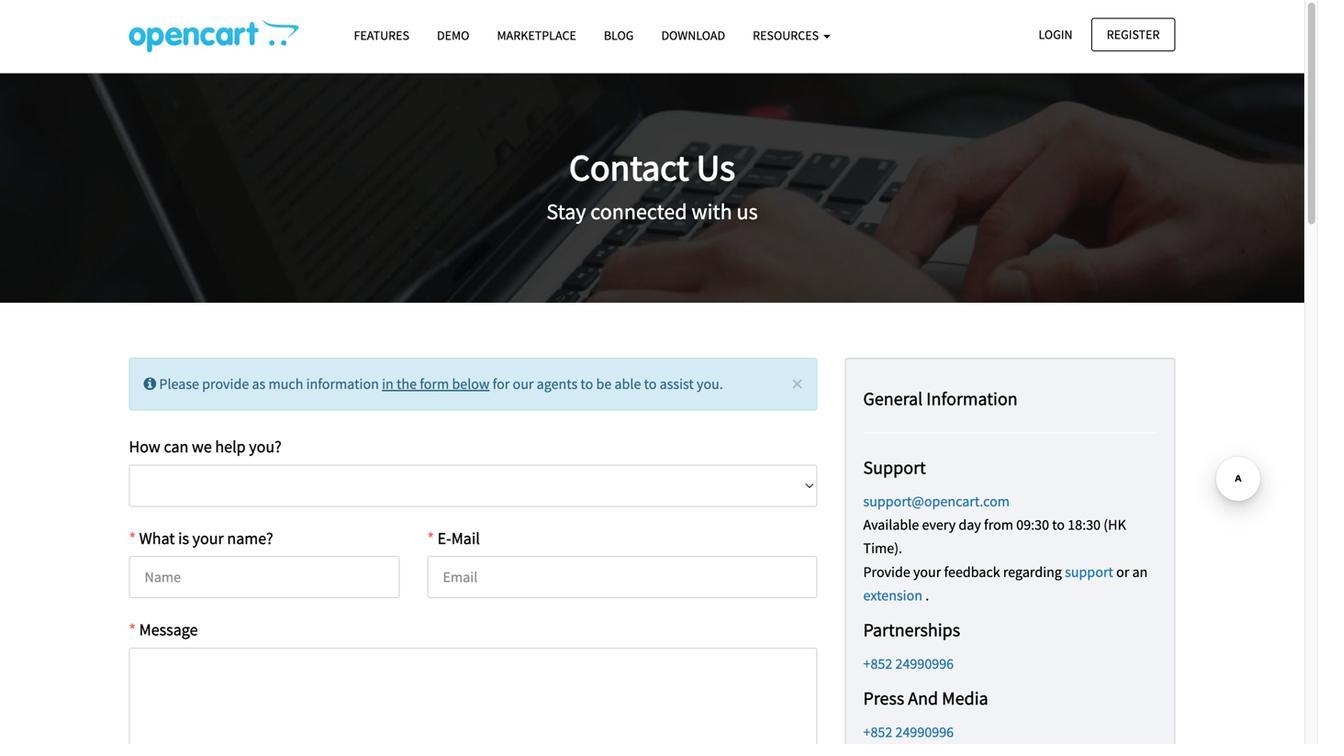 Task type: describe. For each thing, give the bounding box(es) containing it.
can
[[164, 437, 189, 457]]

the
[[397, 375, 417, 393]]

1 24990996 from the top
[[896, 655, 954, 674]]

feedback
[[944, 563, 1001, 582]]

we
[[192, 437, 212, 457]]

register link
[[1092, 18, 1176, 51]]

features link
[[340, 19, 423, 52]]

available
[[864, 516, 919, 535]]

what is your name?
[[139, 528, 273, 549]]

2 +852 24990996 link from the top
[[864, 724, 954, 742]]

much
[[269, 375, 303, 393]]

as
[[252, 375, 266, 393]]

you.
[[697, 375, 723, 393]]

information
[[927, 388, 1018, 410]]

×
[[792, 370, 803, 398]]

support@opencart.com
[[864, 493, 1010, 511]]

and
[[908, 687, 939, 710]]

features
[[354, 27, 410, 44]]

0 horizontal spatial to
[[581, 375, 593, 393]]

connected
[[591, 198, 687, 226]]

partnerships
[[864, 619, 961, 642]]

help
[[215, 437, 246, 457]]

2 24990996 from the top
[[896, 724, 954, 742]]

resources link
[[739, 19, 845, 52]]

2 +852 from the top
[[864, 724, 893, 742]]

support link
[[1065, 563, 1114, 582]]

message
[[139, 620, 198, 641]]

× button
[[792, 370, 803, 398]]

blog
[[604, 27, 634, 44]]

in
[[382, 375, 394, 393]]

marketplace
[[497, 27, 577, 44]]

information
[[306, 375, 379, 393]]

provide
[[202, 375, 249, 393]]

or
[[1117, 563, 1130, 582]]

.
[[926, 587, 929, 605]]

login link
[[1023, 18, 1089, 51]]

every
[[922, 516, 956, 535]]

1 +852 from the top
[[864, 655, 893, 674]]

your inside support@opencart.com available every day from 09:30 to 18:30 (hk time). provide your feedback regarding support or an extension .
[[914, 563, 942, 582]]

(hk
[[1104, 516, 1127, 535]]

support
[[1065, 563, 1114, 582]]

with
[[692, 198, 733, 226]]

how can we help you?
[[129, 437, 282, 457]]

our
[[513, 375, 534, 393]]

assist
[[660, 375, 694, 393]]

download
[[662, 27, 726, 44]]

09:30
[[1017, 516, 1050, 535]]

support@opencart.com available every day from 09:30 to 18:30 (hk time). provide your feedback regarding support or an extension .
[[864, 493, 1148, 605]]

form
[[420, 375, 449, 393]]



Task type: locate. For each thing, give the bounding box(es) containing it.
What is your name? text field
[[129, 557, 400, 599]]

to left the be
[[581, 375, 593, 393]]

below
[[452, 375, 490, 393]]

mail
[[452, 528, 480, 549]]

+852 24990996 for first +852 24990996 link from the bottom
[[864, 724, 954, 742]]

general information
[[864, 388, 1018, 410]]

0 vertical spatial +852 24990996 link
[[864, 655, 954, 674]]

what
[[139, 528, 175, 549]]

+852 24990996 link down the partnerships
[[864, 655, 954, 674]]

0 vertical spatial +852
[[864, 655, 893, 674]]

extension
[[864, 587, 923, 605]]

media
[[942, 687, 989, 710]]

please
[[159, 375, 199, 393]]

please provide as much information in the form below for our agents to be able to assist you.
[[156, 375, 723, 393]]

blog link
[[590, 19, 648, 52]]

to right 09:30
[[1053, 516, 1065, 535]]

0 horizontal spatial your
[[192, 528, 224, 549]]

+852 24990996 for second +852 24990996 link from the bottom
[[864, 655, 954, 674]]

18:30
[[1068, 516, 1101, 535]]

1 +852 24990996 link from the top
[[864, 655, 954, 674]]

be
[[596, 375, 612, 393]]

you?
[[249, 437, 282, 457]]

us
[[697, 144, 736, 191]]

from
[[984, 516, 1014, 535]]

time).
[[864, 540, 903, 558]]

1 vertical spatial +852 24990996 link
[[864, 724, 954, 742]]

for
[[493, 375, 510, 393]]

login
[[1039, 26, 1073, 43]]

provide
[[864, 563, 911, 582]]

0 vertical spatial +852 24990996
[[864, 655, 954, 674]]

e-
[[438, 528, 452, 549]]

1 vertical spatial 24990996
[[896, 724, 954, 742]]

your
[[192, 528, 224, 549], [914, 563, 942, 582]]

Message text field
[[129, 648, 818, 745]]

marketplace link
[[483, 19, 590, 52]]

support
[[864, 456, 926, 479]]

0 vertical spatial your
[[192, 528, 224, 549]]

to right able
[[644, 375, 657, 393]]

+852 24990996 link
[[864, 655, 954, 674], [864, 724, 954, 742]]

+852
[[864, 655, 893, 674], [864, 724, 893, 742]]

contact us stay connected with us
[[547, 144, 758, 226]]

support@opencart.com link
[[864, 493, 1010, 511]]

register
[[1107, 26, 1160, 43]]

name?
[[227, 528, 273, 549]]

us
[[737, 198, 758, 226]]

1 horizontal spatial to
[[644, 375, 657, 393]]

+852 24990996 down the partnerships
[[864, 655, 954, 674]]

press
[[864, 687, 905, 710]]

0 vertical spatial 24990996
[[896, 655, 954, 674]]

agents
[[537, 375, 578, 393]]

2 +852 24990996 from the top
[[864, 724, 954, 742]]

regarding
[[1004, 563, 1062, 582]]

download link
[[648, 19, 739, 52]]

extension link
[[864, 587, 923, 605]]

e-mail
[[438, 528, 480, 549]]

24990996 up press and media
[[896, 655, 954, 674]]

24990996
[[896, 655, 954, 674], [896, 724, 954, 742]]

resources
[[753, 27, 822, 44]]

+852 up press
[[864, 655, 893, 674]]

+852 24990996 link down and
[[864, 724, 954, 742]]

+852 24990996
[[864, 655, 954, 674], [864, 724, 954, 742]]

your right is
[[192, 528, 224, 549]]

+852 down press
[[864, 724, 893, 742]]

contact
[[569, 144, 689, 191]]

info circle image
[[144, 377, 156, 392]]

day
[[959, 516, 981, 535]]

1 horizontal spatial your
[[914, 563, 942, 582]]

an
[[1133, 563, 1148, 582]]

general
[[864, 388, 923, 410]]

24990996 down press and media
[[896, 724, 954, 742]]

is
[[178, 528, 189, 549]]

E-Mail text field
[[427, 557, 818, 599]]

demo
[[437, 27, 470, 44]]

able
[[615, 375, 641, 393]]

1 vertical spatial +852
[[864, 724, 893, 742]]

1 vertical spatial your
[[914, 563, 942, 582]]

how
[[129, 437, 161, 457]]

to inside support@opencart.com available every day from 09:30 to 18:30 (hk time). provide your feedback regarding support or an extension .
[[1053, 516, 1065, 535]]

opencart - contact image
[[129, 19, 299, 52]]

+852 24990996 down and
[[864, 724, 954, 742]]

stay
[[547, 198, 586, 226]]

2 horizontal spatial to
[[1053, 516, 1065, 535]]

demo link
[[423, 19, 483, 52]]

1 +852 24990996 from the top
[[864, 655, 954, 674]]

to
[[581, 375, 593, 393], [644, 375, 657, 393], [1053, 516, 1065, 535]]

1 vertical spatial +852 24990996
[[864, 724, 954, 742]]

your up .
[[914, 563, 942, 582]]

press and media
[[864, 687, 989, 710]]



Task type: vqa. For each thing, say whether or not it's contained in the screenshot.
text box
no



